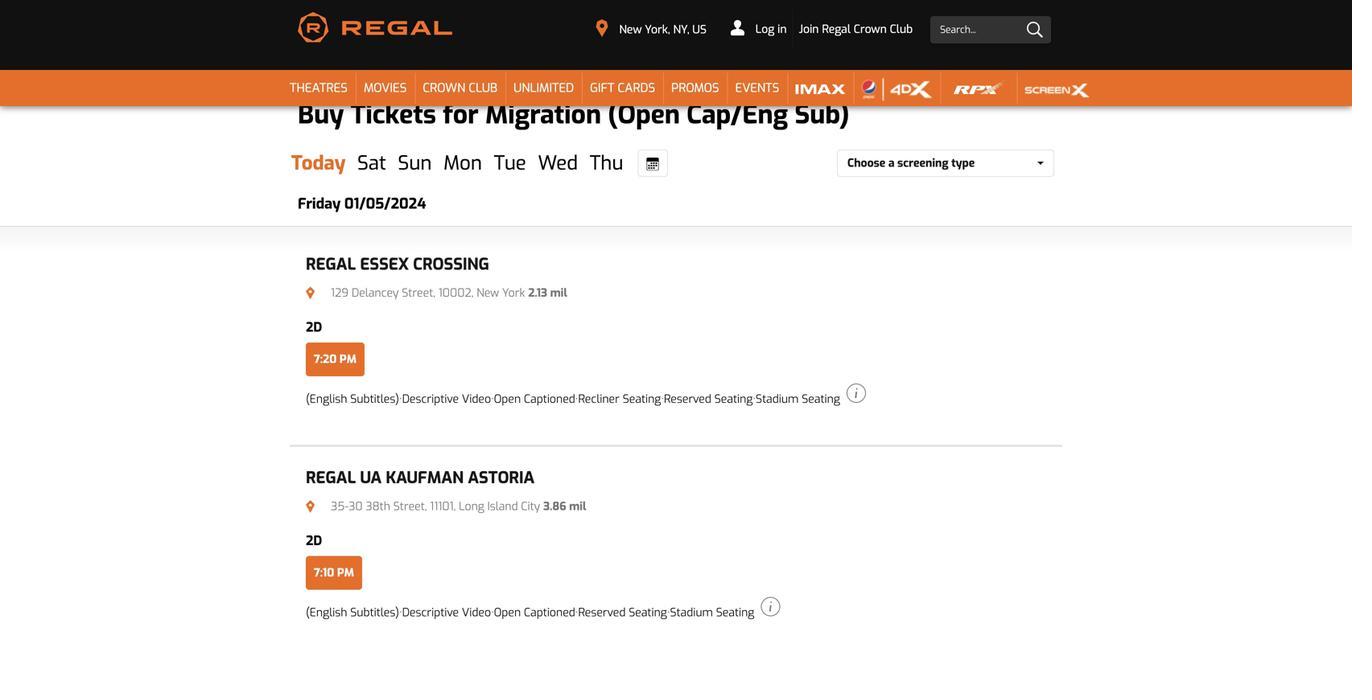 Task type: describe. For each thing, give the bounding box(es) containing it.
theatres link
[[282, 70, 356, 106]]

oc element for regal ua kaufman astoria
[[494, 606, 575, 621]]

friday 01/05/2024
[[298, 195, 426, 214]]

ua
[[360, 468, 382, 489]]

us
[[693, 22, 707, 37]]

promos
[[672, 80, 719, 96]]

rpx - regal premium experience image
[[949, 77, 1009, 101]]

mon
[[444, 151, 482, 176]]

join regal crown club link
[[793, 10, 919, 49]]

map mark icon image for regal essex crossing
[[306, 287, 315, 300]]

1 horizontal spatial club
[[890, 22, 913, 37]]

1 vertical spatial new
[[477, 286, 499, 301]]

for
[[443, 98, 479, 132]]

crossing
[[413, 254, 489, 275]]

0 vertical spatial stadium
[[756, 392, 799, 407]]

choose a screening type button
[[837, 150, 1055, 177]]

join regal crown club
[[799, 22, 913, 37]]

subtitles for ( english subtitles ) · descriptive video · open captioned · recliner seating · reserved seating · stadium seating
[[350, 392, 396, 407]]

unlimited link
[[506, 70, 582, 106]]

2d for regal essex crossing
[[306, 319, 322, 336]]

regal image
[[298, 12, 452, 42]]

sun button
[[392, 150, 438, 177]]

open for reserved
[[494, 606, 521, 621]]

theatres
[[290, 80, 348, 96]]

screening
[[898, 156, 949, 171]]

7:10
[[314, 566, 334, 581]]

1 vertical spatial reserved
[[578, 606, 626, 621]]

new york, ny, us link
[[586, 15, 717, 43]]

essex
[[360, 254, 409, 275]]

new york, ny, us
[[619, 22, 707, 37]]

island
[[488, 500, 518, 514]]

type
[[952, 156, 975, 171]]

screening type: 2d element for regal essex crossing
[[306, 319, 322, 336]]

0 vertical spatial reserved-selected element
[[664, 392, 753, 407]]

sun
[[398, 151, 432, 176]]

sat
[[357, 151, 386, 176]]

today button
[[285, 150, 352, 177]]

cap/eng
[[687, 98, 788, 132]]

regal for regal ua kaufman astoria
[[306, 468, 356, 489]]

map mark icon image for regal ua kaufman astoria
[[306, 501, 315, 514]]

0 horizontal spatial stadium
[[670, 606, 713, 621]]

sub-titled element for essex
[[310, 392, 396, 407]]

2d for regal ua kaufman astoria
[[306, 533, 322, 550]]

sub)
[[795, 98, 850, 132]]

screening type: 2d element for regal ua kaufman astoria
[[306, 533, 322, 550]]

cards
[[618, 80, 655, 96]]

in
[[778, 22, 787, 37]]

regal essex crossing
[[306, 254, 489, 275]]

01/05/2024
[[344, 195, 426, 214]]

1 vertical spatial crown
[[423, 80, 466, 96]]

1 vertical spatial stadium element
[[670, 606, 755, 621]]

pepsi 4dx logo image
[[862, 77, 933, 101]]

log in
[[753, 22, 787, 37]]

7:10 pm link
[[306, 557, 362, 590]]

choose a screening type
[[848, 156, 975, 171]]

user icon image
[[731, 20, 745, 36]]

0 vertical spatial regal
[[822, 22, 851, 37]]

today
[[291, 151, 346, 176]]

imax image
[[796, 77, 846, 101]]

video for recliner
[[462, 392, 491, 407]]

35-
[[331, 500, 349, 514]]

sat button
[[351, 150, 393, 177]]

wed
[[538, 151, 578, 176]]

map marker icon image
[[596, 19, 608, 37]]

ny,
[[673, 22, 690, 37]]

sub-titled element for ua
[[310, 606, 396, 621]]

screenx image
[[1025, 77, 1090, 101]]

0 vertical spatial reserved
[[664, 392, 712, 407]]

(open
[[608, 98, 680, 132]]

york,
[[645, 22, 670, 37]]

129
[[331, 286, 349, 301]]

regal for regal essex crossing
[[306, 254, 356, 275]]

7:20 pm link
[[306, 343, 365, 377]]

click here to enter the regal essex crossing theatre page element
[[306, 253, 1046, 277]]

tue button
[[488, 150, 533, 177]]

descriptive for ( english subtitles ) · descriptive video · open captioned · reserved seating · stadium seating
[[402, 606, 459, 621]]

york
[[502, 286, 525, 301]]

7:20
[[314, 352, 337, 367]]

gift
[[590, 80, 615, 96]]

long
[[459, 500, 484, 514]]

movies link
[[356, 70, 415, 106]]

thu button
[[584, 150, 630, 177]]

group containing today
[[285, 150, 668, 177]]

english for ( english subtitles ) · descriptive video · open captioned · reserved seating · stadium seating
[[310, 606, 347, 621]]

2.13
[[528, 286, 547, 301]]

mon button
[[437, 150, 488, 177]]

recliner element
[[578, 392, 661, 407]]

crown club link
[[415, 70, 506, 106]]

) for ( english subtitles ) · descriptive video · open captioned · recliner seating · reserved seating · stadium seating
[[396, 392, 399, 407]]

events link
[[727, 70, 788, 106]]

log in link
[[725, 10, 793, 49]]

11101,
[[430, 500, 456, 514]]

dv element for kaufman
[[402, 606, 491, 621]]

video for reserved
[[462, 606, 491, 621]]



Task type: vqa. For each thing, say whether or not it's contained in the screenshot.
MIGRATION
yes



Task type: locate. For each thing, give the bounding box(es) containing it.
english for ( english subtitles ) · descriptive video · open captioned · recliner seating · reserved seating · stadium seating
[[310, 392, 347, 407]]

regal up 35-
[[306, 468, 356, 489]]

1 vertical spatial screening type: 2d element
[[306, 533, 322, 550]]

1 vertical spatial dv element
[[402, 606, 491, 621]]

stadium element
[[756, 392, 840, 407], [670, 606, 755, 621]]

( for ( english subtitles ) · descriptive video · open captioned · reserved seating · stadium seating
[[306, 606, 310, 621]]

migration
[[485, 98, 601, 132]]

1 vertical spatial showtime details image
[[761, 598, 780, 617]]

1 vertical spatial club
[[469, 80, 498, 96]]

2 sub-titled element from the top
[[310, 606, 396, 621]]

pick a date image
[[647, 158, 659, 171]]

1 horizontal spatial mil
[[569, 500, 586, 514]]

mil right 3.86
[[569, 500, 586, 514]]

regal essex crossing link
[[306, 253, 1046, 277]]

0 vertical spatial (
[[306, 392, 310, 407]]

1 vertical spatial captioned
[[524, 606, 575, 621]]

seating
[[623, 392, 661, 407], [715, 392, 753, 407], [802, 392, 840, 407], [629, 606, 667, 621], [716, 606, 755, 621]]

0 vertical spatial descriptive
[[402, 392, 459, 407]]

2 ( from the top
[[306, 606, 310, 621]]

0 vertical spatial oc element
[[494, 392, 575, 407]]

club
[[890, 22, 913, 37], [469, 80, 498, 96]]

0 vertical spatial mil
[[550, 286, 567, 301]]

new left york
[[477, 286, 499, 301]]

new inside new york, ny, us link
[[619, 22, 642, 37]]

38th
[[366, 500, 390, 514]]

0 vertical spatial map mark icon image
[[306, 287, 315, 300]]

buy tickets for migration (open cap/eng sub)
[[298, 98, 850, 132]]

0 vertical spatial sub-titled element
[[310, 392, 396, 407]]

crown right join
[[854, 22, 887, 37]]

0 horizontal spatial stadium element
[[670, 606, 755, 621]]

regal ua kaufman astoria
[[306, 468, 535, 489]]

0 horizontal spatial crown
[[423, 80, 466, 96]]

screening type: 2d element up 7:20
[[306, 319, 322, 336]]

video
[[462, 392, 491, 407], [462, 606, 491, 621]]

1 vertical spatial subtitles
[[350, 606, 396, 621]]

join
[[799, 22, 819, 37]]

crown
[[854, 22, 887, 37], [423, 80, 466, 96]]

2 descriptive from the top
[[402, 606, 459, 621]]

1 horizontal spatial stadium
[[756, 392, 799, 407]]

2 open from the top
[[494, 606, 521, 621]]

1 vertical spatial street,
[[393, 500, 427, 514]]

0 vertical spatial dv element
[[402, 392, 491, 407]]

0 vertical spatial pm
[[340, 352, 357, 367]]

0 vertical spatial english
[[310, 392, 347, 407]]

descriptive
[[402, 392, 459, 407], [402, 606, 459, 621]]

sub-titled element down 7:20 pm link
[[310, 392, 396, 407]]

club up pepsi 4dx logo
[[890, 22, 913, 37]]

( for ( english subtitles ) · descriptive video · open captioned · recliner seating · reserved seating · stadium seating
[[306, 392, 310, 407]]

3.86
[[543, 500, 566, 514]]

pm right the 7:10 on the bottom
[[337, 566, 354, 581]]

street, down regal essex crossing on the left top of the page
[[402, 286, 435, 301]]

regal ua kaufman astoria link
[[306, 467, 1046, 491]]

map mark icon image left 129
[[306, 287, 315, 300]]

oc element for regal essex crossing
[[494, 392, 575, 407]]

delancey
[[352, 286, 399, 301]]

movies
[[364, 80, 407, 96]]

2 dv element from the top
[[402, 606, 491, 621]]

regal
[[822, 22, 851, 37], [306, 254, 356, 275], [306, 468, 356, 489]]

map mark icon image left 35-
[[306, 501, 315, 514]]

log
[[756, 22, 775, 37]]

Search... text field
[[931, 16, 1051, 43]]

mil right 2.13
[[550, 286, 567, 301]]

0 vertical spatial stadium element
[[756, 392, 840, 407]]

0 vertical spatial video
[[462, 392, 491, 407]]

1 oc element from the top
[[494, 392, 575, 407]]

2 ) from the top
[[396, 606, 399, 621]]

0 vertical spatial open
[[494, 392, 521, 407]]

7:20 pm
[[314, 352, 357, 367]]

dv element
[[402, 392, 491, 407], [402, 606, 491, 621]]

captioned
[[524, 392, 575, 407], [524, 606, 575, 621]]

events
[[735, 80, 779, 96]]

2 vertical spatial regal
[[306, 468, 356, 489]]

1 open from the top
[[494, 392, 521, 407]]

1 subtitles from the top
[[350, 392, 396, 407]]

( english subtitles ) · descriptive video · open captioned · recliner seating · reserved seating · stadium seating
[[306, 392, 840, 407]]

captioned for reserved
[[524, 606, 575, 621]]

street, down regal ua kaufman astoria
[[393, 500, 427, 514]]

1 ( from the top
[[306, 392, 310, 407]]

1 horizontal spatial reserved
[[664, 392, 712, 407]]

sub-titled element down the 7:10 pm link
[[310, 606, 396, 621]]

stadium
[[756, 392, 799, 407], [670, 606, 713, 621]]

1 vertical spatial pm
[[337, 566, 354, 581]]

reserved
[[664, 392, 712, 407], [578, 606, 626, 621]]

1 horizontal spatial showtime details image
[[847, 384, 866, 403]]

regal up 129
[[306, 254, 356, 275]]

0 horizontal spatial mil
[[550, 286, 567, 301]]

subtitles down 7:20 pm link
[[350, 392, 396, 407]]

2d up the 7:10 on the bottom
[[306, 533, 322, 550]]

street,
[[402, 286, 435, 301], [393, 500, 427, 514]]

0 vertical spatial subtitles
[[350, 392, 396, 407]]

2d
[[306, 319, 322, 336], [306, 533, 322, 550]]

screening type: 2d element
[[306, 319, 322, 336], [306, 533, 322, 550]]

new
[[619, 22, 642, 37], [477, 286, 499, 301]]

1 vertical spatial mil
[[569, 500, 586, 514]]

new left york,
[[619, 22, 642, 37]]

2 oc element from the top
[[494, 606, 575, 621]]

1 vertical spatial sub-titled element
[[310, 606, 396, 621]]

0 vertical spatial 2d
[[306, 319, 322, 336]]

2 subtitles from the top
[[350, 606, 396, 621]]

2 screening type: 2d element from the top
[[306, 533, 322, 550]]

tue
[[494, 151, 526, 176]]

gift cards link
[[582, 70, 663, 106]]

2 captioned from the top
[[524, 606, 575, 621]]

open for recliner
[[494, 392, 521, 407]]

1 dv element from the top
[[402, 392, 491, 407]]

( down 7:20 pm link
[[306, 392, 310, 407]]

click here to enter the regal ua kaufman astoria theatre page element
[[306, 467, 1046, 491]]

gift cards
[[590, 80, 655, 96]]

1 vertical spatial regal
[[306, 254, 356, 275]]

1 vertical spatial oc element
[[494, 606, 575, 621]]

1 vertical spatial 2d
[[306, 533, 322, 550]]

subtitles for ( english subtitles ) · descriptive video · open captioned · reserved seating · stadium seating
[[350, 606, 396, 621]]

captioned for recliner
[[524, 392, 575, 407]]

2 2d from the top
[[306, 533, 322, 550]]

7:10 pm
[[314, 566, 354, 581]]

)
[[396, 392, 399, 407], [396, 606, 399, 621]]

0 vertical spatial street,
[[402, 286, 435, 301]]

1 captioned from the top
[[524, 392, 575, 407]]

city
[[521, 500, 540, 514]]

english down the 7:10 pm link
[[310, 606, 347, 621]]

friday
[[298, 195, 341, 214]]

descriptive for ( english subtitles ) · descriptive video · open captioned · recliner seating · reserved seating · stadium seating
[[402, 392, 459, 407]]

1 vertical spatial reserved-selected element
[[578, 606, 667, 621]]

( down the 7:10 pm link
[[306, 606, 310, 621]]

thu
[[590, 151, 623, 176]]

pm
[[340, 352, 357, 367], [337, 566, 354, 581]]

screening type: 2d element up the 7:10 on the bottom
[[306, 533, 322, 550]]

regal right join
[[822, 22, 851, 37]]

1 vertical spatial video
[[462, 606, 491, 621]]

english down 7:20
[[310, 392, 347, 407]]

1 sub-titled element from the top
[[310, 392, 396, 407]]

2 map mark icon image from the top
[[306, 501, 315, 514]]

1 descriptive from the top
[[402, 392, 459, 407]]

sub-titled element
[[310, 392, 396, 407], [310, 606, 396, 621]]

0 horizontal spatial reserved
[[578, 606, 626, 621]]

1 vertical spatial (
[[306, 606, 310, 621]]

promos link
[[663, 70, 727, 106]]

0 vertical spatial new
[[619, 22, 642, 37]]

pm for ua
[[337, 566, 354, 581]]

1 horizontal spatial new
[[619, 22, 642, 37]]

choose
[[848, 156, 886, 171]]

reserved-selected element
[[664, 392, 753, 407], [578, 606, 667, 621]]

dv element for crossing
[[402, 392, 491, 407]]

pm right 7:20
[[340, 352, 357, 367]]

) for ( english subtitles ) · descriptive video · open captioned · reserved seating · stadium seating
[[396, 606, 399, 621]]

1 video from the top
[[462, 392, 491, 407]]

0 vertical spatial )
[[396, 392, 399, 407]]

buy
[[298, 98, 344, 132]]

crown club
[[423, 80, 498, 96]]

open
[[494, 392, 521, 407], [494, 606, 521, 621]]

0 vertical spatial screening type: 2d element
[[306, 319, 322, 336]]

0 vertical spatial captioned
[[524, 392, 575, 407]]

1 2d from the top
[[306, 319, 322, 336]]

1 vertical spatial )
[[396, 606, 399, 621]]

map mark icon image
[[306, 287, 315, 300], [306, 501, 315, 514]]

( english subtitles ) · descriptive video · open captioned · reserved seating · stadium seating
[[306, 606, 755, 621]]

1 vertical spatial open
[[494, 606, 521, 621]]

crown up for
[[423, 80, 466, 96]]

1 vertical spatial map mark icon image
[[306, 501, 315, 514]]

35-30 38th street, 11101, long island city 3.86 mil
[[328, 500, 586, 514]]

unlimited
[[514, 80, 574, 96]]

recliner
[[578, 392, 620, 407]]

1 horizontal spatial crown
[[854, 22, 887, 37]]

30
[[349, 500, 363, 514]]

1 ) from the top
[[396, 392, 399, 407]]

1 vertical spatial english
[[310, 606, 347, 621]]

1 horizontal spatial stadium element
[[756, 392, 840, 407]]

1 vertical spatial stadium
[[670, 606, 713, 621]]

0 vertical spatial crown
[[854, 22, 887, 37]]

showtime details image
[[847, 384, 866, 403], [761, 598, 780, 617]]

mil
[[550, 286, 567, 301], [569, 500, 586, 514]]

1 vertical spatial descriptive
[[402, 606, 459, 621]]

1 map mark icon image from the top
[[306, 287, 315, 300]]

oc element
[[494, 392, 575, 407], [494, 606, 575, 621]]

(
[[306, 392, 310, 407], [306, 606, 310, 621]]

wed button
[[532, 150, 584, 177]]

a
[[889, 156, 895, 171]]

0 vertical spatial club
[[890, 22, 913, 37]]

0 horizontal spatial club
[[469, 80, 498, 96]]

kaufman
[[386, 468, 464, 489]]

0 horizontal spatial new
[[477, 286, 499, 301]]

2 video from the top
[[462, 606, 491, 621]]

1 english from the top
[[310, 392, 347, 407]]

tickets
[[351, 98, 436, 132]]

club up for
[[469, 80, 498, 96]]

2 english from the top
[[310, 606, 347, 621]]

129 delancey street, 10002, new york 2.13 mil
[[328, 286, 567, 301]]

group
[[285, 150, 668, 177]]

subtitles down the 7:10 pm link
[[350, 606, 396, 621]]

0 vertical spatial showtime details image
[[847, 384, 866, 403]]

1 screening type: 2d element from the top
[[306, 319, 322, 336]]

astoria
[[468, 468, 535, 489]]

english
[[310, 392, 347, 407], [310, 606, 347, 621]]

pm for essex
[[340, 352, 357, 367]]

2d up 7:20
[[306, 319, 322, 336]]

10002,
[[439, 286, 474, 301]]

0 horizontal spatial showtime details image
[[761, 598, 780, 617]]



